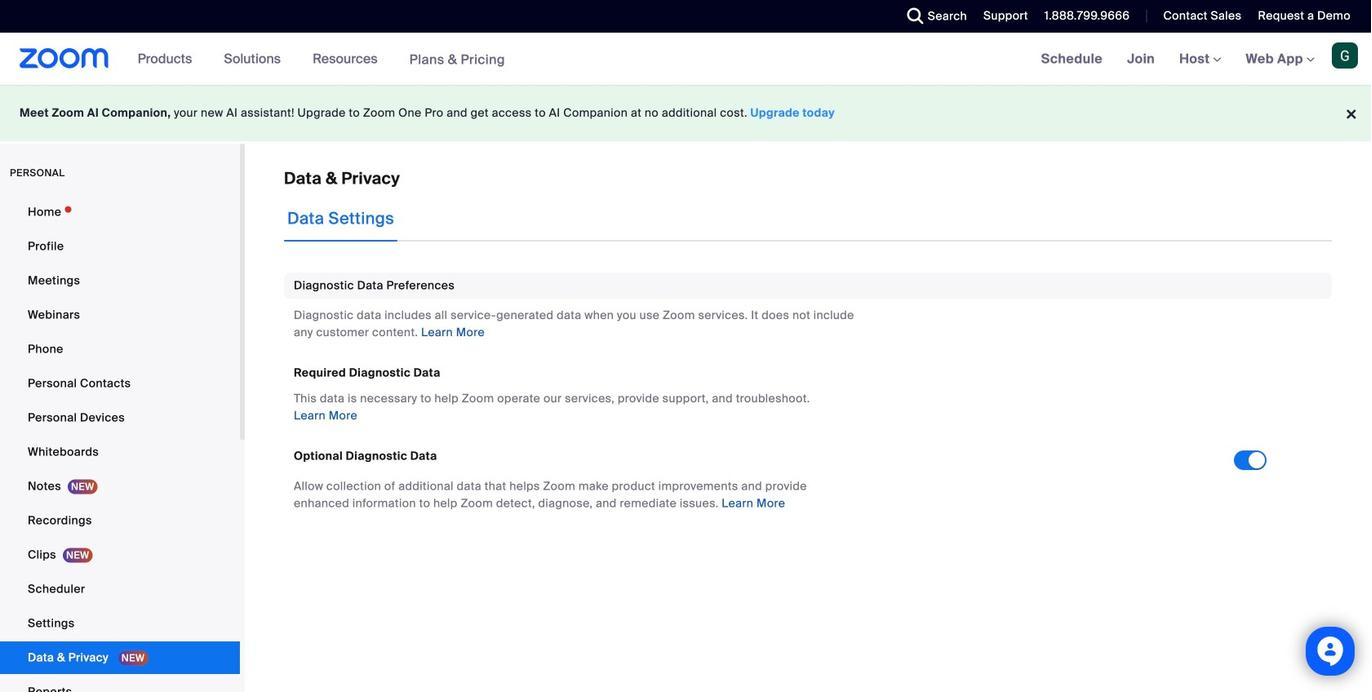 Task type: locate. For each thing, give the bounding box(es) containing it.
tab
[[284, 196, 398, 242]]

meetings navigation
[[1029, 33, 1372, 86]]

zoom logo image
[[20, 48, 109, 69]]

banner
[[0, 33, 1372, 86]]

footer
[[0, 85, 1372, 141]]

product information navigation
[[125, 33, 518, 86]]



Task type: describe. For each thing, give the bounding box(es) containing it.
profile picture image
[[1332, 42, 1359, 69]]

personal menu menu
[[0, 196, 240, 692]]



Task type: vqa. For each thing, say whether or not it's contained in the screenshot.
Profile picture
yes



